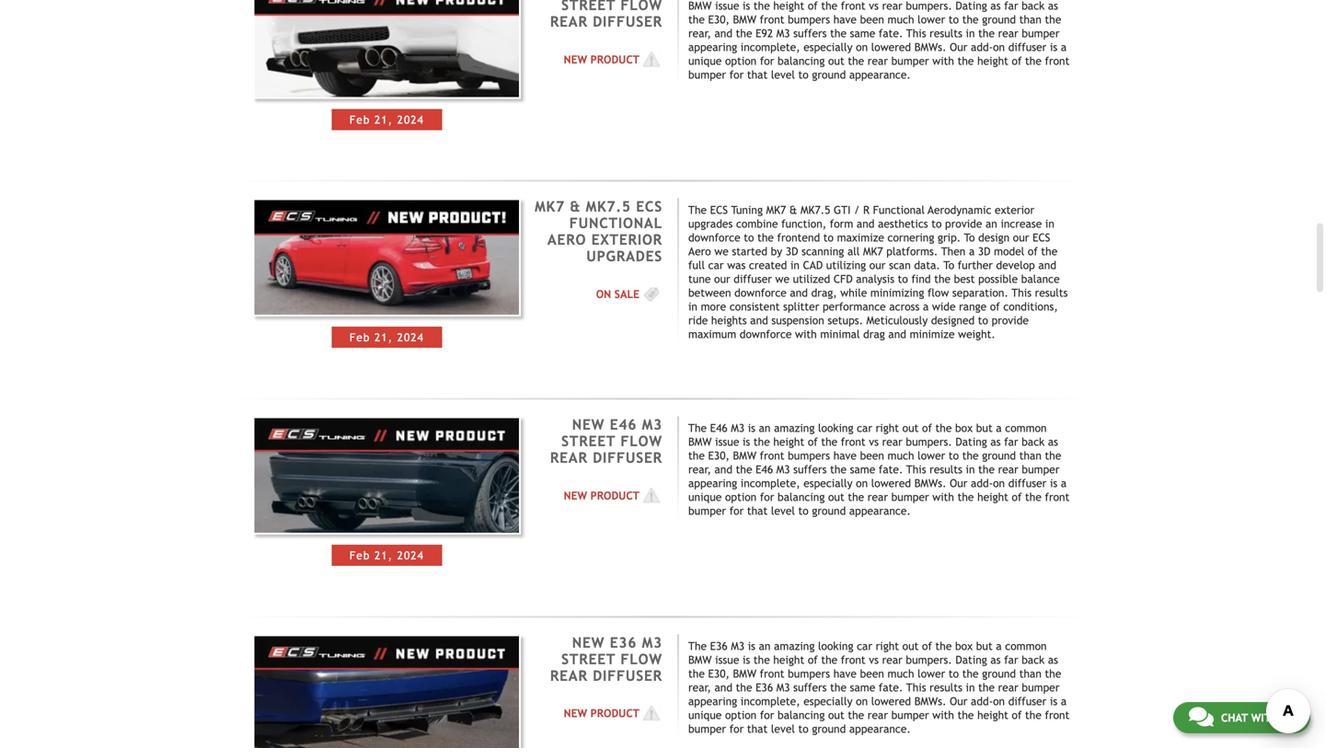 Task type: locate. For each thing, give the bounding box(es) containing it.
0 horizontal spatial e36
[[610, 634, 637, 651]]

looking for new e36 m3 street flow rear diffuser
[[818, 639, 853, 652]]

1 street from the top
[[561, 433, 616, 449]]

1 bmws. from the top
[[914, 477, 946, 489]]

1 vertical spatial right
[[876, 639, 899, 652]]

2 balancing from the top
[[778, 708, 825, 721]]

0 vertical spatial but
[[976, 421, 993, 434]]

2 dating from the top
[[956, 653, 987, 666]]

downforce down upgrades
[[688, 231, 740, 244]]

have inside the e36 m3 is an amazing looking car right out of the box but a common bmw issue is the height of the front vs rear bumpers. dating as far back as the e30, bmw front bumpers have been much lower to the ground than the rear, and the e36 m3 suffers the same fate. this results in the rear bumper appearing incomplete, especially on lowered bmws. our add-on diffuser is a unique option for balancing out the rear bumper with the height of the front bumper for that level to ground appearance.
[[833, 667, 857, 680]]

2 lower from the top
[[918, 667, 945, 680]]

1 our from the top
[[950, 477, 968, 489]]

the inside the e46 m3 is an amazing looking car right out of the box but a common bmw issue is the height of the front vs rear bumpers. dating as far back as the e30, bmw front bumpers have been much lower to the ground than the rear, and the e46 m3 suffers the same fate. this results in the rear bumper appearing incomplete, especially on lowered bmws. our add-on diffuser is a unique option for balancing out the rear bumper with the height of the front bumper for that level to ground appearance.
[[688, 421, 707, 434]]

2 appearing from the top
[[688, 695, 737, 707]]

but for new e36 m3 street flow rear diffuser
[[976, 639, 993, 652]]

especially for new e46 m3 street flow rear diffuser
[[804, 477, 853, 489]]

2 appearance. from the top
[[849, 722, 911, 735]]

2 4 image from the top
[[640, 486, 663, 505]]

rear inside new e36 m3 street flow rear diffuser
[[550, 667, 588, 684]]

diffuser for new e46 m3 street flow rear diffuser
[[1008, 477, 1047, 489]]

3 product from the top
[[590, 707, 640, 720]]

1 horizontal spatial our
[[869, 259, 886, 272]]

appearing inside the e36 m3 is an amazing looking car right out of the box but a common bmw issue is the height of the front vs rear bumpers. dating as far back as the e30, bmw front bumpers have been much lower to the ground than the rear, and the e36 m3 suffers the same fate. this results in the rear bumper appearing incomplete, especially on lowered bmws. our add-on diffuser is a unique option for balancing out the rear bumper with the height of the front bumper for that level to ground appearance.
[[688, 695, 737, 707]]

4 image
[[640, 704, 663, 722]]

unique for new e36 m3 street flow rear diffuser
[[688, 708, 722, 721]]

far for new e46 m3 street flow rear diffuser
[[1004, 435, 1018, 448]]

aero up full
[[688, 245, 711, 258]]

1 far from the top
[[1004, 435, 1018, 448]]

2 3d from the left
[[978, 245, 991, 258]]

box inside the e46 m3 is an amazing looking car right out of the box but a common bmw issue is the height of the front vs rear bumpers. dating as far back as the e30, bmw front bumpers have been much lower to the ground than the rear, and the e46 m3 suffers the same fate. this results in the rear bumper appearing incomplete, especially on lowered bmws. our add-on diffuser is a unique option for balancing out the rear bumper with the height of the front bumper for that level to ground appearance.
[[955, 421, 973, 434]]

results inside the e36 m3 is an amazing looking car right out of the box but a common bmw issue is the height of the front vs rear bumpers. dating as far back as the e30, bmw front bumpers have been much lower to the ground than the rear, and the e36 m3 suffers the same fate. this results in the rear bumper appearing incomplete, especially on lowered bmws. our add-on diffuser is a unique option for balancing out the rear bumper with the height of the front bumper for that level to ground appearance.
[[930, 681, 962, 694]]

bmws. inside the e36 m3 is an amazing looking car right out of the box but a common bmw issue is the height of the front vs rear bumpers. dating as far back as the e30, bmw front bumpers have been much lower to the ground than the rear, and the e36 m3 suffers the same fate. this results in the rear bumper appearing incomplete, especially on lowered bmws. our add-on diffuser is a unique option for balancing out the rear bumper with the height of the front bumper for that level to ground appearance.
[[914, 695, 946, 707]]

than inside the e36 m3 is an amazing looking car right out of the box but a common bmw issue is the height of the front vs rear bumpers. dating as far back as the e30, bmw front bumpers have been much lower to the ground than the rear, and the e36 m3 suffers the same fate. this results in the rear bumper appearing incomplete, especially on lowered bmws. our add-on diffuser is a unique option for balancing out the rear bumper with the height of the front bumper for that level to ground appearance.
[[1019, 667, 1042, 680]]

e36 inside new e36 m3 street flow rear diffuser
[[610, 634, 637, 651]]

to down then
[[943, 259, 954, 272]]

1 2024 from the top
[[397, 113, 424, 126]]

the inside the ecs tuning mk7 & mk7.5 gti / r  functional aerodynamic exterior upgrades combine function, form and aesthetics to provide an increase in downforce to the frontend to maximize cornering grip. to design our ecs aero we started by 3d scanning all mk7 platforms. then a 3d model of the full car was created in cad utilizing our scan data. to further develop and tune our diffuser we utilized cfd analysis to find the best possible balance between downforce and drag, while minimizing flow separation. this results in more consistent splitter performance across a wide range of conditions, ride heights and suspension setups.  meticulously designed to provide maximum downforce with minimal drag and minimize weight.
[[688, 203, 707, 216]]

1 fate. from the top
[[879, 463, 903, 476]]

issue inside the e36 m3 is an amazing looking car right out of the box but a common bmw issue is the height of the front vs rear bumpers. dating as far back as the e30, bmw front bumpers have been much lower to the ground than the rear, and the e36 m3 suffers the same fate. this results in the rear bumper appearing incomplete, especially on lowered bmws. our add-on diffuser is a unique option for balancing out the rear bumper with the height of the front bumper for that level to ground appearance.
[[715, 653, 739, 666]]

our
[[1013, 231, 1029, 244], [869, 259, 886, 272], [714, 272, 730, 285]]

a
[[969, 245, 975, 258], [923, 300, 929, 313], [996, 421, 1002, 434], [1061, 477, 1067, 489], [996, 639, 1002, 652], [1061, 695, 1067, 707]]

common for new e46 m3 street flow rear diffuser
[[1005, 421, 1047, 434]]

results inside the e46 m3 is an amazing looking car right out of the box but a common bmw issue is the height of the front vs rear bumpers. dating as far back as the e30, bmw front bumpers have been much lower to the ground than the rear, and the e46 m3 suffers the same fate. this results in the rear bumper appearing incomplete, especially on lowered bmws. our add-on diffuser is a unique option for balancing out the rear bumper with the height of the front bumper for that level to ground appearance.
[[930, 463, 962, 476]]

e46 inside new e46 m3 street flow rear diffuser
[[610, 416, 637, 433]]

fate. inside the e46 m3 is an amazing looking car right out of the box but a common bmw issue is the height of the front vs rear bumpers. dating as far back as the e30, bmw front bumpers have been much lower to the ground than the rear, and the e46 m3 suffers the same fate. this results in the rear bumper appearing incomplete, especially on lowered bmws. our add-on diffuser is a unique option for balancing out the rear bumper with the height of the front bumper for that level to ground appearance.
[[879, 463, 903, 476]]

1 especially from the top
[[804, 477, 853, 489]]

right for new e46 m3 street flow rear diffuser
[[876, 421, 899, 434]]

results for new e46 m3 street flow rear diffuser
[[930, 463, 962, 476]]

far inside the e46 m3 is an amazing looking car right out of the box but a common bmw issue is the height of the front vs rear bumpers. dating as far back as the e30, bmw front bumpers have been much lower to the ground than the rear, and the e46 m3 suffers the same fate. this results in the rear bumper appearing incomplete, especially on lowered bmws. our add-on diffuser is a unique option for balancing out the rear bumper with the height of the front bumper for that level to ground appearance.
[[1004, 435, 1018, 448]]

back inside the e46 m3 is an amazing looking car right out of the box but a common bmw issue is the height of the front vs rear bumpers. dating as far back as the e30, bmw front bumpers have been much lower to the ground than the rear, and the e46 m3 suffers the same fate. this results in the rear bumper appearing incomplete, especially on lowered bmws. our add-on diffuser is a unique option for balancing out the rear bumper with the height of the front bumper for that level to ground appearance.
[[1022, 435, 1045, 448]]

1 vertical spatial the
[[688, 421, 707, 434]]

add-
[[971, 477, 993, 489], [971, 695, 993, 707]]

new for new e46 m3 street flow rear diffuser image
[[564, 489, 587, 502]]

0 vertical spatial box
[[955, 421, 973, 434]]

incomplete,
[[741, 477, 800, 489], [741, 695, 800, 707]]

that inside the e36 m3 is an amazing looking car right out of the box but a common bmw issue is the height of the front vs rear bumpers. dating as far back as the e30, bmw front bumpers have been much lower to the ground than the rear, and the e36 m3 suffers the same fate. this results in the rear bumper appearing incomplete, especially on lowered bmws. our add-on diffuser is a unique option for balancing out the rear bumper with the height of the front bumper for that level to ground appearance.
[[747, 722, 768, 735]]

with inside the e46 m3 is an amazing looking car right out of the box but a common bmw issue is the height of the front vs rear bumpers. dating as far back as the e30, bmw front bumpers have been much lower to the ground than the rear, and the e46 m3 suffers the same fate. this results in the rear bumper appearing incomplete, especially on lowered bmws. our add-on diffuser is a unique option for balancing out the rear bumper with the height of the front bumper for that level to ground appearance.
[[932, 490, 954, 503]]

e30,
[[708, 449, 730, 462], [708, 667, 730, 680]]

0 vertical spatial much
[[888, 449, 914, 462]]

1 box from the top
[[955, 421, 973, 434]]

2 21, from the top
[[375, 331, 393, 344]]

0 vertical spatial option
[[725, 490, 757, 503]]

option inside the e36 m3 is an amazing looking car right out of the box but a common bmw issue is the height of the front vs rear bumpers. dating as far back as the e30, bmw front bumpers have been much lower to the ground than the rear, and the e36 m3 suffers the same fate. this results in the rear bumper appearing incomplete, especially on lowered bmws. our add-on diffuser is a unique option for balancing out the rear bumper with the height of the front bumper for that level to ground appearance.
[[725, 708, 757, 721]]

2 suffers from the top
[[793, 681, 827, 694]]

2 incomplete, from the top
[[741, 695, 800, 707]]

1 vertical spatial than
[[1019, 667, 1042, 680]]

1 flow from the top
[[621, 433, 663, 449]]

1 appearance. from the top
[[849, 504, 911, 517]]

1 vertical spatial much
[[888, 667, 914, 680]]

new e46 m3 street flow rear diffuser link
[[550, 416, 663, 466]]

1 same from the top
[[850, 463, 875, 476]]

car inside the e46 m3 is an amazing looking car right out of the box but a common bmw issue is the height of the front vs rear bumpers. dating as far back as the e30, bmw front bumpers have been much lower to the ground than the rear, and the e46 m3 suffers the same fate. this results in the rear bumper appearing incomplete, especially on lowered bmws. our add-on diffuser is a unique option for balancing out the rear bumper with the height of the front bumper for that level to ground appearance.
[[857, 421, 872, 434]]

0 vertical spatial new product
[[564, 53, 640, 66]]

street inside new e46 m3 street flow rear diffuser
[[561, 433, 616, 449]]

aero left upgrades
[[547, 231, 586, 248]]

feb down mk7 & mk7.5 ecs functional aero exterior upgrades image
[[350, 331, 370, 344]]

this
[[1012, 286, 1032, 299], [906, 463, 926, 476], [906, 681, 926, 694]]

1 vertical spatial 4 image
[[640, 486, 663, 505]]

have for new e36 m3 street flow rear diffuser
[[833, 667, 857, 680]]

1 than from the top
[[1019, 449, 1042, 462]]

1 vertical spatial especially
[[804, 695, 853, 707]]

m3 inside new e46 m3 street flow rear diffuser
[[642, 416, 663, 433]]

maximum
[[688, 328, 736, 341]]

1 appearing from the top
[[688, 477, 737, 489]]

4 image for new e46 m3 street flow rear diffuser image
[[640, 486, 663, 505]]

looking for new e46 m3 street flow rear diffuser
[[818, 421, 853, 434]]

2 looking from the top
[[818, 639, 853, 652]]

0 vertical spatial unique
[[688, 490, 722, 503]]

common for new e36 m3 street flow rear diffuser
[[1005, 639, 1047, 652]]

2 right from the top
[[876, 639, 899, 652]]

2 vs from the top
[[869, 653, 879, 666]]

3 feb from the top
[[350, 549, 370, 562]]

and
[[857, 217, 875, 230], [1038, 259, 1056, 272], [790, 286, 808, 299], [750, 314, 768, 327], [888, 328, 906, 341], [715, 463, 733, 476], [715, 681, 733, 694]]

2 option from the top
[[725, 708, 757, 721]]

0 vertical spatial amazing
[[774, 421, 815, 434]]

e30, for new e46 m3 street flow rear diffuser
[[708, 449, 730, 462]]

balancing for new e36 m3 street flow rear diffuser
[[778, 708, 825, 721]]

same inside the e36 m3 is an amazing looking car right out of the box but a common bmw issue is the height of the front vs rear bumpers. dating as far back as the e30, bmw front bumpers have been much lower to the ground than the rear, and the e36 m3 suffers the same fate. this results in the rear bumper appearing incomplete, especially on lowered bmws. our add-on diffuser is a unique option for balancing out the rear bumper with the height of the front bumper for that level to ground appearance.
[[850, 681, 875, 694]]

level
[[771, 504, 795, 517], [771, 722, 795, 735]]

& inside mk7 & mk7.5 ecs functional aero exterior upgrades
[[570, 198, 581, 215]]

bumpers for new e46 m3 street flow rear diffuser
[[788, 449, 830, 462]]

far for new e36 m3 street flow rear diffuser
[[1004, 653, 1018, 666]]

1 the from the top
[[688, 203, 707, 216]]

21, down mk7 & mk7.5 ecs functional aero exterior upgrades image
[[375, 331, 393, 344]]

1 have from the top
[[833, 449, 857, 462]]

our inside the e36 m3 is an amazing looking car right out of the box but a common bmw issue is the height of the front vs rear bumpers. dating as far back as the e30, bmw front bumpers have been much lower to the ground than the rear, and the e36 m3 suffers the same fate. this results in the rear bumper appearing incomplete, especially on lowered bmws. our add-on diffuser is a unique option for balancing out the rear bumper with the height of the front bumper for that level to ground appearance.
[[950, 695, 968, 707]]

results for new e36 m3 street flow rear diffuser
[[930, 681, 962, 694]]

been
[[860, 449, 884, 462], [860, 667, 884, 680]]

2 fate. from the top
[[879, 681, 903, 694]]

lowered for new e46 m3 street flow rear diffuser
[[871, 477, 911, 489]]

1 vertical spatial have
[[833, 667, 857, 680]]

we down created
[[775, 272, 790, 285]]

mk7.5 inside the ecs tuning mk7 & mk7.5 gti / r  functional aerodynamic exterior upgrades combine function, form and aesthetics to provide an increase in downforce to the frontend to maximize cornering grip. to design our ecs aero we started by 3d scanning all mk7 platforms. then a 3d model of the full car was created in cad utilizing our scan data. to further develop and tune our diffuser we utilized cfd analysis to find the best possible balance between downforce and drag, while minimizing flow separation. this results in more consistent splitter performance across a wide range of conditions, ride heights and suspension setups.  meticulously designed to provide maximum downforce with minimal drag and minimize weight.
[[801, 203, 830, 216]]

2 feb 21, 2024 link from the top
[[253, 198, 521, 348]]

0 vertical spatial feb 21, 2024
[[350, 113, 424, 126]]

0 vertical spatial our
[[950, 477, 968, 489]]

2 our from the top
[[950, 695, 968, 707]]

far
[[1004, 435, 1018, 448], [1004, 653, 1018, 666]]

add- inside the e36 m3 is an amazing looking car right out of the box but a common bmw issue is the height of the front vs rear bumpers. dating as far back as the e30, bmw front bumpers have been much lower to the ground than the rear, and the e36 m3 suffers the same fate. this results in the rear bumper appearing incomplete, especially on lowered bmws. our add-on diffuser is a unique option for balancing out the rear bumper with the height of the front bumper for that level to ground appearance.
[[971, 695, 993, 707]]

1 vertical spatial lower
[[918, 667, 945, 680]]

1 vertical spatial product
[[590, 489, 640, 502]]

level inside the e36 m3 is an amazing looking car right out of the box but a common bmw issue is the height of the front vs rear bumpers. dating as far back as the e30, bmw front bumpers have been much lower to the ground than the rear, and the e36 m3 suffers the same fate. this results in the rear bumper appearing incomplete, especially on lowered bmws. our add-on diffuser is a unique option for balancing out the rear bumper with the height of the front bumper for that level to ground appearance.
[[771, 722, 795, 735]]

drag
[[863, 328, 885, 341]]

e46 for the
[[710, 421, 728, 434]]

2 horizontal spatial mk7
[[863, 245, 883, 258]]

0 horizontal spatial ecs
[[636, 198, 663, 215]]

2 vertical spatial results
[[930, 681, 962, 694]]

bumpers. inside the e36 m3 is an amazing looking car right out of the box but a common bmw issue is the height of the front vs rear bumpers. dating as far back as the e30, bmw front bumpers have been much lower to the ground than the rear, and the e36 m3 suffers the same fate. this results in the rear bumper appearing incomplete, especially on lowered bmws. our add-on diffuser is a unique option for balancing out the rear bumper with the height of the front bumper for that level to ground appearance.
[[906, 653, 952, 666]]

1 issue from the top
[[715, 435, 739, 448]]

3d
[[786, 245, 798, 258], [978, 245, 991, 258]]

2 been from the top
[[860, 667, 884, 680]]

1 vertical spatial been
[[860, 667, 884, 680]]

mk7
[[535, 198, 565, 215], [766, 203, 786, 216], [863, 245, 883, 258]]

3 the from the top
[[688, 639, 707, 652]]

1 vertical spatial amazing
[[774, 639, 815, 652]]

2 far from the top
[[1004, 653, 1018, 666]]

much for new e46 m3 street flow rear diffuser
[[888, 449, 914, 462]]

appearing
[[688, 477, 737, 489], [688, 695, 737, 707]]

with
[[795, 328, 817, 341], [932, 490, 954, 503], [932, 708, 954, 721], [1251, 711, 1278, 724]]

on
[[856, 477, 868, 489], [993, 477, 1005, 489], [856, 695, 868, 707], [993, 695, 1005, 707]]

street
[[561, 433, 616, 449], [561, 651, 616, 667]]

1 lowered from the top
[[871, 477, 911, 489]]

3 feb 21, 2024 from the top
[[350, 549, 424, 562]]

3d up further
[[978, 245, 991, 258]]

front
[[841, 435, 866, 448], [760, 449, 784, 462], [1045, 490, 1070, 503], [841, 653, 866, 666], [760, 667, 784, 680], [1045, 708, 1070, 721]]

lowered for new e36 m3 street flow rear diffuser
[[871, 695, 911, 707]]

bmws. for new e36 m3 street flow rear diffuser
[[914, 695, 946, 707]]

downforce up consistent
[[734, 286, 787, 299]]

1 vertical spatial feb
[[350, 331, 370, 344]]

fate. inside the e36 m3 is an amazing looking car right out of the box but a common bmw issue is the height of the front vs rear bumpers. dating as far back as the e30, bmw front bumpers have been much lower to the ground than the rear, and the e36 m3 suffers the same fate. this results in the rear bumper appearing incomplete, especially on lowered bmws. our add-on diffuser is a unique option for balancing out the rear bumper with the height of the front bumper for that level to ground appearance.
[[879, 681, 903, 694]]

designed
[[931, 314, 975, 327]]

1 that from the top
[[747, 504, 768, 517]]

0 horizontal spatial we
[[714, 245, 729, 258]]

looking inside the e36 m3 is an amazing looking car right out of the box but a common bmw issue is the height of the front vs rear bumpers. dating as far back as the e30, bmw front bumpers have been much lower to the ground than the rear, and the e36 m3 suffers the same fate. this results in the rear bumper appearing incomplete, especially on lowered bmws. our add-on diffuser is a unique option for balancing out the rear bumper with the height of the front bumper for that level to ground appearance.
[[818, 639, 853, 652]]

unique inside the e46 m3 is an amazing looking car right out of the box but a common bmw issue is the height of the front vs rear bumpers. dating as far back as the e30, bmw front bumpers have been much lower to the ground than the rear, and the e46 m3 suffers the same fate. this results in the rear bumper appearing incomplete, especially on lowered bmws. our add-on diffuser is a unique option for balancing out the rear bumper with the height of the front bumper for that level to ground appearance.
[[688, 490, 722, 503]]

1 vertical spatial back
[[1022, 653, 1045, 666]]

between
[[688, 286, 731, 299]]

2 lowered from the top
[[871, 695, 911, 707]]

street for e36
[[561, 651, 616, 667]]

amazing for new e36 m3 street flow rear diffuser
[[774, 639, 815, 652]]

1 horizontal spatial mk7.5
[[801, 203, 830, 216]]

lowered
[[871, 477, 911, 489], [871, 695, 911, 707]]

21, down new e46 m3 street flow rear diffuser image
[[375, 549, 393, 562]]

box for new e46 m3 street flow rear diffuser
[[955, 421, 973, 434]]

1 vertical spatial fate.
[[879, 681, 903, 694]]

0 vertical spatial back
[[1022, 435, 1045, 448]]

feb 21, 2024 link
[[253, 0, 521, 130], [253, 198, 521, 348], [253, 416, 521, 566]]

2 box from the top
[[955, 639, 973, 652]]

level inside the e46 m3 is an amazing looking car right out of the box but a common bmw issue is the height of the front vs rear bumpers. dating as far back as the e30, bmw front bumpers have been much lower to the ground than the rear, and the e46 m3 suffers the same fate. this results in the rear bumper appearing incomplete, especially on lowered bmws. our add-on diffuser is a unique option for balancing out the rear bumper with the height of the front bumper for that level to ground appearance.
[[771, 504, 795, 517]]

2 vertical spatial 21,
[[375, 549, 393, 562]]

2 horizontal spatial e36
[[756, 681, 773, 694]]

platforms.
[[886, 245, 938, 258]]

bmws. inside the e46 m3 is an amazing looking car right out of the box but a common bmw issue is the height of the front vs rear bumpers. dating as far back as the e30, bmw front bumpers have been much lower to the ground than the rear, and the e46 m3 suffers the same fate. this results in the rear bumper appearing incomplete, especially on lowered bmws. our add-on diffuser is a unique option for balancing out the rear bumper with the height of the front bumper for that level to ground appearance.
[[914, 477, 946, 489]]

feb 21, 2024
[[350, 113, 424, 126], [350, 331, 424, 344], [350, 549, 424, 562]]

1 horizontal spatial aero
[[688, 245, 711, 258]]

the e46 m3 is an amazing looking car right out of the box but a common bmw issue is the height of the front vs rear bumpers. dating as far back as the e30, bmw front bumpers have been much lower to the ground than the rear, and the e46 m3 suffers the same fate. this results in the rear bumper appearing incomplete, especially on lowered bmws. our add-on diffuser is a unique option for balancing out the rear bumper with the height of the front bumper for that level to ground appearance.
[[688, 421, 1070, 517]]

created
[[749, 259, 787, 272]]

1 vertical spatial suffers
[[793, 681, 827, 694]]

balancing
[[778, 490, 825, 503], [778, 708, 825, 721]]

consistent
[[730, 300, 780, 313]]

our
[[950, 477, 968, 489], [950, 695, 968, 707]]

diffuser inside the e46 m3 is an amazing looking car right out of the box but a common bmw issue is the height of the front vs rear bumpers. dating as far back as the e30, bmw front bumpers have been much lower to the ground than the rear, and the e46 m3 suffers the same fate. this results in the rear bumper appearing incomplete, especially on lowered bmws. our add-on diffuser is a unique option for balancing out the rear bumper with the height of the front bumper for that level to ground appearance.
[[1008, 477, 1047, 489]]

1 horizontal spatial provide
[[992, 314, 1029, 327]]

0 horizontal spatial functional
[[569, 215, 663, 231]]

bmws. for new e46 m3 street flow rear diffuser
[[914, 477, 946, 489]]

2 add- from the top
[[971, 695, 993, 707]]

downforce down consistent
[[740, 328, 792, 341]]

1 feb from the top
[[350, 113, 370, 126]]

back inside the e36 m3 is an amazing looking car right out of the box but a common bmw issue is the height of the front vs rear bumpers. dating as far back as the e30, bmw front bumpers have been much lower to the ground than the rear, and the e36 m3 suffers the same fate. this results in the rear bumper appearing incomplete, especially on lowered bmws. our add-on diffuser is a unique option for balancing out the rear bumper with the height of the front bumper for that level to ground appearance.
[[1022, 653, 1045, 666]]

new e46 m3 street flow rear diffuser image
[[253, 416, 521, 535]]

our up between
[[714, 272, 730, 285]]

0 vertical spatial balancing
[[778, 490, 825, 503]]

dating
[[956, 435, 987, 448], [956, 653, 987, 666]]

but inside the e36 m3 is an amazing looking car right out of the box but a common bmw issue is the height of the front vs rear bumpers. dating as far back as the e30, bmw front bumpers have been much lower to the ground than the rear, and the e36 m3 suffers the same fate. this results in the rear bumper appearing incomplete, especially on lowered bmws. our add-on diffuser is a unique option for balancing out the rear bumper with the height of the front bumper for that level to ground appearance.
[[976, 639, 993, 652]]

provide down conditions,
[[992, 314, 1029, 327]]

separation.
[[952, 286, 1008, 299]]

0 vertical spatial rear
[[550, 449, 588, 466]]

0 vertical spatial especially
[[804, 477, 853, 489]]

0 vertical spatial appearing
[[688, 477, 737, 489]]

0 vertical spatial been
[[860, 449, 884, 462]]

car inside the e36 m3 is an amazing looking car right out of the box but a common bmw issue is the height of the front vs rear bumpers. dating as far back as the e30, bmw front bumpers have been much lower to the ground than the rear, and the e36 m3 suffers the same fate. this results in the rear bumper appearing incomplete, especially on lowered bmws. our add-on diffuser is a unique option for balancing out the rear bumper with the height of the front bumper for that level to ground appearance.
[[857, 639, 872, 652]]

diffuser inside the e36 m3 is an amazing looking car right out of the box but a common bmw issue is the height of the front vs rear bumpers. dating as far back as the e30, bmw front bumpers have been much lower to the ground than the rear, and the e36 m3 suffers the same fate. this results in the rear bumper appearing incomplete, especially on lowered bmws. our add-on diffuser is a unique option for balancing out the rear bumper with the height of the front bumper for that level to ground appearance.
[[1008, 695, 1047, 707]]

2 vertical spatial downforce
[[740, 328, 792, 341]]

2 issue from the top
[[715, 653, 739, 666]]

3 21, from the top
[[375, 549, 393, 562]]

mk7 inside mk7 & mk7.5 ecs functional aero exterior upgrades
[[535, 198, 565, 215]]

1 level from the top
[[771, 504, 795, 517]]

an inside the e36 m3 is an amazing looking car right out of the box but a common bmw issue is the height of the front vs rear bumpers. dating as far back as the e30, bmw front bumpers have been much lower to the ground than the rear, and the e36 m3 suffers the same fate. this results in the rear bumper appearing incomplete, especially on lowered bmws. our add-on diffuser is a unique option for balancing out the rear bumper with the height of the front bumper for that level to ground appearance.
[[759, 639, 771, 652]]

new
[[564, 53, 587, 66], [572, 416, 605, 433], [564, 489, 587, 502], [572, 634, 605, 651], [564, 707, 587, 720]]

1 rear from the top
[[550, 449, 588, 466]]

suffers
[[793, 463, 827, 476], [793, 681, 827, 694]]

street inside new e36 m3 street flow rear diffuser
[[561, 651, 616, 667]]

1 right from the top
[[876, 421, 899, 434]]

especially inside the e46 m3 is an amazing looking car right out of the box but a common bmw issue is the height of the front vs rear bumpers. dating as far back as the e30, bmw front bumpers have been much lower to the ground than the rear, and the e46 m3 suffers the same fate. this results in the rear bumper appearing incomplete, especially on lowered bmws. our add-on diffuser is a unique option for balancing out the rear bumper with the height of the front bumper for that level to ground appearance.
[[804, 477, 853, 489]]

common
[[1005, 421, 1047, 434], [1005, 639, 1047, 652]]

balancing inside the e36 m3 is an amazing looking car right out of the box but a common bmw issue is the height of the front vs rear bumpers. dating as far back as the e30, bmw front bumpers have been much lower to the ground than the rear, and the e36 m3 suffers the same fate. this results in the rear bumper appearing incomplete, especially on lowered bmws. our add-on diffuser is a unique option for balancing out the rear bumper with the height of the front bumper for that level to ground appearance.
[[778, 708, 825, 721]]

our for new e46 m3 street flow rear diffuser
[[950, 477, 968, 489]]

21,
[[375, 113, 393, 126], [375, 331, 393, 344], [375, 549, 393, 562]]

than inside the e46 m3 is an amazing looking car right out of the box but a common bmw issue is the height of the front vs rear bumpers. dating as far back as the e30, bmw front bumpers have been much lower to the ground than the rear, and the e46 m3 suffers the same fate. this results in the rear bumper appearing incomplete, especially on lowered bmws. our add-on diffuser is a unique option for balancing out the rear bumper with the height of the front bumper for that level to ground appearance.
[[1019, 449, 1042, 462]]

1 but from the top
[[976, 421, 993, 434]]

1 much from the top
[[888, 449, 914, 462]]

1 horizontal spatial e46
[[710, 421, 728, 434]]

amazing inside the e46 m3 is an amazing looking car right out of the box but a common bmw issue is the height of the front vs rear bumpers. dating as far back as the e30, bmw front bumpers have been much lower to the ground than the rear, and the e46 m3 suffers the same fate. this results in the rear bumper appearing incomplete, especially on lowered bmws. our add-on diffuser is a unique option for balancing out the rear bumper with the height of the front bumper for that level to ground appearance.
[[774, 421, 815, 434]]

an
[[986, 217, 997, 230], [759, 421, 771, 434], [759, 639, 771, 652]]

1 horizontal spatial 3d
[[978, 245, 991, 258]]

an for new e36 m3 street flow rear diffuser
[[759, 639, 771, 652]]

aerodynamic
[[928, 203, 991, 216]]

lowered inside the e46 m3 is an amazing looking car right out of the box but a common bmw issue is the height of the front vs rear bumpers. dating as far back as the e30, bmw front bumpers have been much lower to the ground than the rear, and the e46 m3 suffers the same fate. this results in the rear bumper appearing incomplete, especially on lowered bmws. our add-on diffuser is a unique option for balancing out the rear bumper with the height of the front bumper for that level to ground appearance.
[[871, 477, 911, 489]]

2 diffuser from the top
[[593, 667, 663, 684]]

appearing for new e36 m3 street flow rear diffuser
[[688, 695, 737, 707]]

functional up aesthetics
[[873, 203, 925, 216]]

feb down new e92 m3 street flow rear diffuser image
[[350, 113, 370, 126]]

option inside the e46 m3 is an amazing looking car right out of the box but a common bmw issue is the height of the front vs rear bumpers. dating as far back as the e30, bmw front bumpers have been much lower to the ground than the rear, and the e46 m3 suffers the same fate. this results in the rear bumper appearing incomplete, especially on lowered bmws. our add-on diffuser is a unique option for balancing out the rear bumper with the height of the front bumper for that level to ground appearance.
[[725, 490, 757, 503]]

ecs inside mk7 & mk7.5 ecs functional aero exterior upgrades
[[636, 198, 663, 215]]

2 level from the top
[[771, 722, 795, 735]]

amazing inside the e36 m3 is an amazing looking car right out of the box but a common bmw issue is the height of the front vs rear bumpers. dating as far back as the e30, bmw front bumpers have been much lower to the ground than the rear, and the e36 m3 suffers the same fate. this results in the rear bumper appearing incomplete, especially on lowered bmws. our add-on diffuser is a unique option for balancing out the rear bumper with the height of the front bumper for that level to ground appearance.
[[774, 639, 815, 652]]

balancing for new e46 m3 street flow rear diffuser
[[778, 490, 825, 503]]

splitter
[[783, 300, 819, 313]]

1 vertical spatial bumpers
[[788, 667, 830, 680]]

appearing inside the e46 m3 is an amazing looking car right out of the box but a common bmw issue is the height of the front vs rear bumpers. dating as far back as the e30, bmw front bumpers have been much lower to the ground than the rear, and the e46 m3 suffers the same fate. this results in the rear bumper appearing incomplete, especially on lowered bmws. our add-on diffuser is a unique option for balancing out the rear bumper with the height of the front bumper for that level to ground appearance.
[[688, 477, 737, 489]]

0 vertical spatial street
[[561, 433, 616, 449]]

diffuser inside new e36 m3 street flow rear diffuser
[[593, 667, 663, 684]]

that for new e46 m3 street flow rear diffuser
[[747, 504, 768, 517]]

unique inside the e36 m3 is an amazing looking car right out of the box but a common bmw issue is the height of the front vs rear bumpers. dating as far back as the e30, bmw front bumpers have been much lower to the ground than the rear, and the e36 m3 suffers the same fate. this results in the rear bumper appearing incomplete, especially on lowered bmws. our add-on diffuser is a unique option for balancing out the rear bumper with the height of the front bumper for that level to ground appearance.
[[688, 708, 722, 721]]

2 vertical spatial our
[[714, 272, 730, 285]]

option
[[725, 490, 757, 503], [725, 708, 757, 721]]

especially inside the e36 m3 is an amazing looking car right out of the box but a common bmw issue is the height of the front vs rear bumpers. dating as far back as the e30, bmw front bumpers have been much lower to the ground than the rear, and the e36 m3 suffers the same fate. this results in the rear bumper appearing incomplete, especially on lowered bmws. our add-on diffuser is a unique option for balancing out the rear bumper with the height of the front bumper for that level to ground appearance.
[[804, 695, 853, 707]]

1 vs from the top
[[869, 435, 879, 448]]

1 bumpers from the top
[[788, 449, 830, 462]]

1 back from the top
[[1022, 435, 1045, 448]]

feb 21, 2024 link for new e46 m3 street flow rear diffuser
[[253, 416, 521, 566]]

2 bumpers. from the top
[[906, 653, 952, 666]]

especially
[[804, 477, 853, 489], [804, 695, 853, 707]]

2 unique from the top
[[688, 708, 722, 721]]

dating inside the e46 m3 is an amazing looking car right out of the box but a common bmw issue is the height of the front vs rear bumpers. dating as far back as the e30, bmw front bumpers have been much lower to the ground than the rear, and the e46 m3 suffers the same fate. this results in the rear bumper appearing incomplete, especially on lowered bmws. our add-on diffuser is a unique option for balancing out the rear bumper with the height of the front bumper for that level to ground appearance.
[[956, 435, 987, 448]]

m3 for new e46 m3 street flow rear diffuser
[[642, 416, 663, 433]]

3d down frontend on the top of page
[[786, 245, 798, 258]]

0 vertical spatial 2024
[[397, 113, 424, 126]]

1 e30, from the top
[[708, 449, 730, 462]]

2 much from the top
[[888, 667, 914, 680]]

scanning
[[802, 245, 844, 258]]

2 bmws. from the top
[[914, 695, 946, 707]]

been inside the e36 m3 is an amazing looking car right out of the box but a common bmw issue is the height of the front vs rear bumpers. dating as far back as the e30, bmw front bumpers have been much lower to the ground than the rear, and the e36 m3 suffers the same fate. this results in the rear bumper appearing incomplete, especially on lowered bmws. our add-on diffuser is a unique option for balancing out the rear bumper with the height of the front bumper for that level to ground appearance.
[[860, 667, 884, 680]]

right
[[876, 421, 899, 434], [876, 639, 899, 652]]

add- inside the e46 m3 is an amazing looking car right out of the box but a common bmw issue is the height of the front vs rear bumpers. dating as far back as the e30, bmw front bumpers have been much lower to the ground than the rear, and the e46 m3 suffers the same fate. this results in the rear bumper appearing incomplete, especially on lowered bmws. our add-on diffuser is a unique option for balancing out the rear bumper with the height of the front bumper for that level to ground appearance.
[[971, 477, 993, 489]]

incomplete, inside the e46 m3 is an amazing looking car right out of the box but a common bmw issue is the height of the front vs rear bumpers. dating as far back as the e30, bmw front bumpers have been much lower to the ground than the rear, and the e46 m3 suffers the same fate. this results in the rear bumper appearing incomplete, especially on lowered bmws. our add-on diffuser is a unique option for balancing out the rear bumper with the height of the front bumper for that level to ground appearance.
[[741, 477, 800, 489]]

1 suffers from the top
[[793, 463, 827, 476]]

1 common from the top
[[1005, 421, 1047, 434]]

to right grip.
[[964, 231, 975, 244]]

1 vertical spatial option
[[725, 708, 757, 721]]

0 vertical spatial lowered
[[871, 477, 911, 489]]

but for new e46 m3 street flow rear diffuser
[[976, 421, 993, 434]]

2 amazing from the top
[[774, 639, 815, 652]]

0 vertical spatial downforce
[[688, 231, 740, 244]]

appearance. for new e46 m3 street flow rear diffuser
[[849, 504, 911, 517]]

common inside the e46 m3 is an amazing looking car right out of the box but a common bmw issue is the height of the front vs rear bumpers. dating as far back as the e30, bmw front bumpers have been much lower to the ground than the rear, and the e46 m3 suffers the same fate. this results in the rear bumper appearing incomplete, especially on lowered bmws. our add-on diffuser is a unique option for balancing out the rear bumper with the height of the front bumper for that level to ground appearance.
[[1005, 421, 1047, 434]]

minimizing
[[870, 286, 924, 299]]

0 horizontal spatial provide
[[945, 217, 982, 230]]

1 bumpers. from the top
[[906, 435, 952, 448]]

feb 21, 2024 for mk7 & mk7.5 ecs functional aero exterior upgrades
[[350, 331, 424, 344]]

feb 21, 2024 down mk7 & mk7.5 ecs functional aero exterior upgrades image
[[350, 331, 424, 344]]

1 vertical spatial to
[[943, 259, 954, 272]]

comments image
[[1189, 706, 1214, 728]]

1 vertical spatial level
[[771, 722, 795, 735]]

provide down aerodynamic at the top
[[945, 217, 982, 230]]

bumpers inside the e36 m3 is an amazing looking car right out of the box but a common bmw issue is the height of the front vs rear bumpers. dating as far back as the e30, bmw front bumpers have been much lower to the ground than the rear, and the e36 m3 suffers the same fate. this results in the rear bumper appearing incomplete, especially on lowered bmws. our add-on diffuser is a unique option for balancing out the rear bumper with the height of the front bumper for that level to ground appearance.
[[788, 667, 830, 680]]

mk7.5 up exterior
[[586, 198, 631, 215]]

0 horizontal spatial to
[[943, 259, 954, 272]]

box
[[955, 421, 973, 434], [955, 639, 973, 652]]

balancing inside the e46 m3 is an amazing looking car right out of the box but a common bmw issue is the height of the front vs rear bumpers. dating as far back as the e30, bmw front bumpers have been much lower to the ground than the rear, and the e46 m3 suffers the same fate. this results in the rear bumper appearing incomplete, especially on lowered bmws. our add-on diffuser is a unique option for balancing out the rear bumper with the height of the front bumper for that level to ground appearance.
[[778, 490, 825, 503]]

bumper
[[1022, 463, 1060, 476], [891, 490, 929, 503], [688, 504, 726, 517], [1022, 681, 1060, 694], [891, 708, 929, 721], [688, 722, 726, 735]]

this inside the e36 m3 is an amazing looking car right out of the box but a common bmw issue is the height of the front vs rear bumpers. dating as far back as the e30, bmw front bumpers have been much lower to the ground than the rear, and the e36 m3 suffers the same fate. this results in the rear bumper appearing incomplete, especially on lowered bmws. our add-on diffuser is a unique option for balancing out the rear bumper with the height of the front bumper for that level to ground appearance.
[[906, 681, 926, 694]]

ecs up exterior
[[636, 198, 663, 215]]

out
[[902, 421, 919, 434], [828, 490, 844, 503], [902, 639, 919, 652], [828, 708, 844, 721]]

2 but from the top
[[976, 639, 993, 652]]

4 image
[[640, 50, 663, 69], [640, 486, 663, 505]]

setups.
[[828, 314, 863, 327]]

lower inside the e46 m3 is an amazing looking car right out of the box but a common bmw issue is the height of the front vs rear bumpers. dating as far back as the e30, bmw front bumpers have been much lower to the ground than the rear, and the e46 m3 suffers the same fate. this results in the rear bumper appearing incomplete, especially on lowered bmws. our add-on diffuser is a unique option for balancing out the rear bumper with the height of the front bumper for that level to ground appearance.
[[918, 449, 945, 462]]

amazing
[[774, 421, 815, 434], [774, 639, 815, 652]]

0 vertical spatial diffuser
[[593, 449, 663, 466]]

1 rear, from the top
[[688, 463, 711, 476]]

suspension
[[772, 314, 824, 327]]

2 e30, from the top
[[708, 667, 730, 680]]

2 that from the top
[[747, 722, 768, 735]]

issue inside the e46 m3 is an amazing looking car right out of the box but a common bmw issue is the height of the front vs rear bumpers. dating as far back as the e30, bmw front bumpers have been much lower to the ground than the rear, and the e46 m3 suffers the same fate. this results in the rear bumper appearing incomplete, especially on lowered bmws. our add-on diffuser is a unique option for balancing out the rear bumper with the height of the front bumper for that level to ground appearance.
[[715, 435, 739, 448]]

combine
[[736, 217, 778, 230]]

suffers inside the e36 m3 is an amazing looking car right out of the box but a common bmw issue is the height of the front vs rear bumpers. dating as far back as the e30, bmw front bumpers have been much lower to the ground than the rear, and the e36 m3 suffers the same fate. this results in the rear bumper appearing incomplete, especially on lowered bmws. our add-on diffuser is a unique option for balancing out the rear bumper with the height of the front bumper for that level to ground appearance.
[[793, 681, 827, 694]]

much for new e36 m3 street flow rear diffuser
[[888, 667, 914, 680]]

2 common from the top
[[1005, 639, 1047, 652]]

1 vertical spatial vs
[[869, 653, 879, 666]]

e30, inside the e36 m3 is an amazing looking car right out of the box but a common bmw issue is the height of the front vs rear bumpers. dating as far back as the e30, bmw front bumpers have been much lower to the ground than the rear, and the e36 m3 suffers the same fate. this results in the rear bumper appearing incomplete, especially on lowered bmws. our add-on diffuser is a unique option for balancing out the rear bumper with the height of the front bumper for that level to ground appearance.
[[708, 667, 730, 680]]

unique
[[688, 490, 722, 503], [688, 708, 722, 721]]

1 vertical spatial that
[[747, 722, 768, 735]]

rear, inside the e46 m3 is an amazing looking car right out of the box but a common bmw issue is the height of the front vs rear bumpers. dating as far back as the e30, bmw front bumpers have been much lower to the ground than the rear, and the e46 m3 suffers the same fate. this results in the rear bumper appearing incomplete, especially on lowered bmws. our add-on diffuser is a unique option for balancing out the rear bumper with the height of the front bumper for that level to ground appearance.
[[688, 463, 711, 476]]

2 vertical spatial an
[[759, 639, 771, 652]]

2 same from the top
[[850, 681, 875, 694]]

issue for new e46 m3 street flow rear diffuser
[[715, 435, 739, 448]]

incomplete, for new e46 m3 street flow rear diffuser
[[741, 477, 800, 489]]

new product for e46
[[564, 489, 640, 502]]

diffuser inside new e46 m3 street flow rear diffuser
[[593, 449, 663, 466]]

rear,
[[688, 463, 711, 476], [688, 681, 711, 694]]

1 21, from the top
[[375, 113, 393, 126]]

0 vertical spatial car
[[708, 259, 724, 272]]

0 vertical spatial this
[[1012, 286, 1032, 299]]

1 vertical spatial diffuser
[[1008, 477, 1047, 489]]

we up was
[[714, 245, 729, 258]]

1 vertical spatial bmws.
[[914, 695, 946, 707]]

0 vertical spatial incomplete,
[[741, 477, 800, 489]]

1 incomplete, from the top
[[741, 477, 800, 489]]

incomplete, for new e36 m3 street flow rear diffuser
[[741, 695, 800, 707]]

2 than from the top
[[1019, 667, 1042, 680]]

1 vertical spatial our
[[950, 695, 968, 707]]

2024 down new e46 m3 street flow rear diffuser image
[[397, 549, 424, 562]]

back
[[1022, 435, 1045, 448], [1022, 653, 1045, 666]]

0 vertical spatial 4 image
[[640, 50, 663, 69]]

1 vertical spatial we
[[775, 272, 790, 285]]

new for new e92 m3 street flow rear diffuser image
[[564, 53, 587, 66]]

1 vertical spatial new product
[[564, 489, 640, 502]]

vs for new e46 m3 street flow rear diffuser
[[869, 435, 879, 448]]

rear, inside the e36 m3 is an amazing looking car right out of the box but a common bmw issue is the height of the front vs rear bumpers. dating as far back as the e30, bmw front bumpers have been much lower to the ground than the rear, and the e36 m3 suffers the same fate. this results in the rear bumper appearing incomplete, especially on lowered bmws. our add-on diffuser is a unique option for balancing out the rear bumper with the height of the front bumper for that level to ground appearance.
[[688, 681, 711, 694]]

same inside the e46 m3 is an amazing looking car right out of the box but a common bmw issue is the height of the front vs rear bumpers. dating as far back as the e30, bmw front bumpers have been much lower to the ground than the rear, and the e46 m3 suffers the same fate. this results in the rear bumper appearing incomplete, especially on lowered bmws. our add-on diffuser is a unique option for balancing out the rear bumper with the height of the front bumper for that level to ground appearance.
[[850, 463, 875, 476]]

2 vertical spatial feb 21, 2024 link
[[253, 416, 521, 566]]

1 dating from the top
[[956, 435, 987, 448]]

new product
[[564, 53, 640, 66], [564, 489, 640, 502], [564, 707, 640, 720]]

diffuser
[[734, 272, 772, 285], [1008, 477, 1047, 489], [1008, 695, 1047, 707]]

suffers inside the e46 m3 is an amazing looking car right out of the box but a common bmw issue is the height of the front vs rear bumpers. dating as far back as the e30, bmw front bumpers have been much lower to the ground than the rear, and the e46 m3 suffers the same fate. this results in the rear bumper appearing incomplete, especially on lowered bmws. our add-on diffuser is a unique option for balancing out the rear bumper with the height of the front bumper for that level to ground appearance.
[[793, 463, 827, 476]]

to
[[931, 217, 942, 230], [744, 231, 754, 244], [823, 231, 834, 244], [898, 272, 908, 285], [978, 314, 988, 327], [949, 449, 959, 462], [798, 504, 809, 517], [949, 667, 959, 680], [798, 722, 809, 735]]

1 vertical spatial appearing
[[688, 695, 737, 707]]

this inside the e46 m3 is an amazing looking car right out of the box but a common bmw issue is the height of the front vs rear bumpers. dating as far back as the e30, bmw front bumpers have been much lower to the ground than the rear, and the e46 m3 suffers the same fate. this results in the rear bumper appearing incomplete, especially on lowered bmws. our add-on diffuser is a unique option for balancing out the rear bumper with the height of the front bumper for that level to ground appearance.
[[906, 463, 926, 476]]

new e92 m3 street flow rear diffuser image
[[253, 0, 521, 99]]

1 vertical spatial bumpers.
[[906, 653, 952, 666]]

box inside the e36 m3 is an amazing looking car right out of the box but a common bmw issue is the height of the front vs rear bumpers. dating as far back as the e30, bmw front bumpers have been much lower to the ground than the rear, and the e36 m3 suffers the same fate. this results in the rear bumper appearing incomplete, especially on lowered bmws. our add-on diffuser is a unique option for balancing out the rear bumper with the height of the front bumper for that level to ground appearance.
[[955, 639, 973, 652]]

0 horizontal spatial our
[[714, 272, 730, 285]]

2 bumpers from the top
[[788, 667, 830, 680]]

vs
[[869, 435, 879, 448], [869, 653, 879, 666]]

our down increase
[[1013, 231, 1029, 244]]

1 looking from the top
[[818, 421, 853, 434]]

2 feb from the top
[[350, 331, 370, 344]]

0 vertical spatial appearance.
[[849, 504, 911, 517]]

with inside "link"
[[1251, 711, 1278, 724]]

same for new e46 m3 street flow rear diffuser
[[850, 463, 875, 476]]

2 feb 21, 2024 from the top
[[350, 331, 424, 344]]

design
[[978, 231, 1010, 244]]

2024 down mk7 & mk7.5 ecs functional aero exterior upgrades image
[[397, 331, 424, 344]]

with inside the ecs tuning mk7 & mk7.5 gti / r  functional aerodynamic exterior upgrades combine function, form and aesthetics to provide an increase in downforce to the frontend to maximize cornering grip. to design our ecs aero we started by 3d scanning all mk7 platforms. then a 3d model of the full car was created in cad utilizing our scan data. to further develop and tune our diffuser we utilized cfd analysis to find the best possible balance between downforce and drag, while minimizing flow separation. this results in more consistent splitter performance across a wide range of conditions, ride heights and suspension setups.  meticulously designed to provide maximum downforce with minimal drag and minimize weight.
[[795, 328, 817, 341]]

0 vertical spatial right
[[876, 421, 899, 434]]

2 vertical spatial product
[[590, 707, 640, 720]]

1 vertical spatial common
[[1005, 639, 1047, 652]]

lower for new e36 m3 street flow rear diffuser
[[918, 667, 945, 680]]

back for new e46 m3 street flow rear diffuser
[[1022, 435, 1045, 448]]

0 vertical spatial feb 21, 2024 link
[[253, 0, 521, 130]]

much
[[888, 449, 914, 462], [888, 667, 914, 680]]

2024 for new e46 m3 street flow rear diffuser
[[397, 549, 424, 562]]

feb 21, 2024 down new e92 m3 street flow rear diffuser image
[[350, 113, 424, 126]]

0 vertical spatial product
[[590, 53, 640, 66]]

1 option from the top
[[725, 490, 757, 503]]

then
[[941, 245, 966, 258]]

0 vertical spatial bmws.
[[914, 477, 946, 489]]

3 2024 from the top
[[397, 549, 424, 562]]

2 product from the top
[[590, 489, 640, 502]]

1 horizontal spatial &
[[789, 203, 797, 216]]

1 vertical spatial diffuser
[[593, 667, 663, 684]]

flow inside new e36 m3 street flow rear diffuser
[[621, 651, 663, 667]]

0 vertical spatial suffers
[[793, 463, 827, 476]]

gti
[[834, 203, 851, 216]]

the for mk7 & mk7.5 ecs functional aero exterior upgrades
[[688, 203, 707, 216]]

bumpers inside the e46 m3 is an amazing looking car right out of the box but a common bmw issue is the height of the front vs rear bumpers. dating as far back as the e30, bmw front bumpers have been much lower to the ground than the rear, and the e46 m3 suffers the same fate. this results in the rear bumper appearing incomplete, especially on lowered bmws. our add-on diffuser is a unique option for balancing out the rear bumper with the height of the front bumper for that level to ground appearance.
[[788, 449, 830, 462]]

0 vertical spatial provide
[[945, 217, 982, 230]]

m3 inside new e36 m3 street flow rear diffuser
[[642, 634, 663, 651]]

appearance. inside the e46 m3 is an amazing looking car right out of the box but a common bmw issue is the height of the front vs rear bumpers. dating as far back as the e30, bmw front bumpers have been much lower to the ground than the rear, and the e46 m3 suffers the same fate. this results in the rear bumper appearing incomplete, especially on lowered bmws. our add-on diffuser is a unique option for balancing out the rear bumper with the height of the front bumper for that level to ground appearance.
[[849, 504, 911, 517]]

functional up upgrades
[[569, 215, 663, 231]]

2 especially from the top
[[804, 695, 853, 707]]

e30, inside the e46 m3 is an amazing looking car right out of the box but a common bmw issue is the height of the front vs rear bumpers. dating as far back as the e30, bmw front bumpers have been much lower to the ground than the rear, and the e46 m3 suffers the same fate. this results in the rear bumper appearing incomplete, especially on lowered bmws. our add-on diffuser is a unique option for balancing out the rear bumper with the height of the front bumper for that level to ground appearance.
[[708, 449, 730, 462]]

m3 for the e46 m3 is an amazing looking car right out of the box but a common bmw issue is the height of the front vs rear bumpers. dating as far back as the e30, bmw front bumpers have been much lower to the ground than the rear, and the e46 m3 suffers the same fate. this results in the rear bumper appearing incomplete, especially on lowered bmws. our add-on diffuser is a unique option for balancing out the rear bumper with the height of the front bumper for that level to ground appearance.
[[731, 421, 745, 434]]

21, down new e92 m3 street flow rear diffuser image
[[375, 113, 393, 126]]

the inside the e36 m3 is an amazing looking car right out of the box but a common bmw issue is the height of the front vs rear bumpers. dating as far back as the e30, bmw front bumpers have been much lower to the ground than the rear, and the e36 m3 suffers the same fate. this results in the rear bumper appearing incomplete, especially on lowered bmws. our add-on diffuser is a unique option for balancing out the rear bumper with the height of the front bumper for that level to ground appearance.
[[688, 639, 707, 652]]

1 vertical spatial lowered
[[871, 695, 911, 707]]

have inside the e46 m3 is an amazing looking car right out of the box but a common bmw issue is the height of the front vs rear bumpers. dating as far back as the e30, bmw front bumpers have been much lower to the ground than the rear, and the e46 m3 suffers the same fate. this results in the rear bumper appearing incomplete, especially on lowered bmws. our add-on diffuser is a unique option for balancing out the rear bumper with the height of the front bumper for that level to ground appearance.
[[833, 449, 857, 462]]

0 vertical spatial 21,
[[375, 113, 393, 126]]

common inside the e36 m3 is an amazing looking car right out of the box but a common bmw issue is the height of the front vs rear bumpers. dating as far back as the e30, bmw front bumpers have been much lower to the ground than the rear, and the e36 m3 suffers the same fate. this results in the rear bumper appearing incomplete, especially on lowered bmws. our add-on diffuser is a unique option for balancing out the rear bumper with the height of the front bumper for that level to ground appearance.
[[1005, 639, 1047, 652]]

2 rear from the top
[[550, 667, 588, 684]]

lower inside the e36 m3 is an amazing looking car right out of the box but a common bmw issue is the height of the front vs rear bumpers. dating as far back as the e30, bmw front bumpers have been much lower to the ground than the rear, and the e36 m3 suffers the same fate. this results in the rear bumper appearing incomplete, especially on lowered bmws. our add-on diffuser is a unique option for balancing out the rear bumper with the height of the front bumper for that level to ground appearance.
[[918, 667, 945, 680]]

2 have from the top
[[833, 667, 857, 680]]

feb 21, 2024 down new e46 m3 street flow rear diffuser image
[[350, 549, 424, 562]]

rear inside new e46 m3 street flow rear diffuser
[[550, 449, 588, 466]]

ecs down increase
[[1033, 231, 1050, 244]]

cfd
[[834, 272, 853, 285]]

0 vertical spatial feb
[[350, 113, 370, 126]]

that for new e36 m3 street flow rear diffuser
[[747, 722, 768, 735]]

3 feb 21, 2024 link from the top
[[253, 416, 521, 566]]

more
[[701, 300, 726, 313]]

1 horizontal spatial ecs
[[710, 203, 728, 216]]

0 vertical spatial results
[[1035, 286, 1068, 299]]

in inside the e36 m3 is an amazing looking car right out of the box but a common bmw issue is the height of the front vs rear bumpers. dating as far back as the e30, bmw front bumpers have been much lower to the ground than the rear, and the e36 m3 suffers the same fate. this results in the rear bumper appearing incomplete, especially on lowered bmws. our add-on diffuser is a unique option for balancing out the rear bumper with the height of the front bumper for that level to ground appearance.
[[966, 681, 975, 694]]

same
[[850, 463, 875, 476], [850, 681, 875, 694]]

ecs up upgrades
[[710, 203, 728, 216]]

1 lower from the top
[[918, 449, 945, 462]]

sale
[[615, 287, 640, 300]]

2024 down new e92 m3 street flow rear diffuser image
[[397, 113, 424, 126]]

2 2024 from the top
[[397, 331, 424, 344]]

back for new e36 m3 street flow rear diffuser
[[1022, 653, 1045, 666]]

ground
[[982, 449, 1016, 462], [812, 504, 846, 517], [982, 667, 1016, 680], [812, 722, 846, 735]]

but inside the e46 m3 is an amazing looking car right out of the box but a common bmw issue is the height of the front vs rear bumpers. dating as far back as the e30, bmw front bumpers have been much lower to the ground than the rear, and the e46 m3 suffers the same fate. this results in the rear bumper appearing incomplete, especially on lowered bmws. our add-on diffuser is a unique option for balancing out the rear bumper with the height of the front bumper for that level to ground appearance.
[[976, 421, 993, 434]]

unique for new e46 m3 street flow rear diffuser
[[688, 490, 722, 503]]

1 4 image from the top
[[640, 50, 663, 69]]

3 new product from the top
[[564, 707, 640, 720]]

mk7.5 up function,
[[801, 203, 830, 216]]

provide
[[945, 217, 982, 230], [992, 314, 1029, 327]]

product
[[590, 53, 640, 66], [590, 489, 640, 502], [590, 707, 640, 720]]

2 back from the top
[[1022, 653, 1045, 666]]

0 vertical spatial bumpers
[[788, 449, 830, 462]]

flow
[[621, 433, 663, 449], [621, 651, 663, 667]]

1 horizontal spatial we
[[775, 272, 790, 285]]

2 rear, from the top
[[688, 681, 711, 694]]

vs inside the e46 m3 is an amazing looking car right out of the box but a common bmw issue is the height of the front vs rear bumpers. dating as far back as the e30, bmw front bumpers have been much lower to the ground than the rear, and the e46 m3 suffers the same fate. this results in the rear bumper appearing incomplete, especially on lowered bmws. our add-on diffuser is a unique option for balancing out the rear bumper with the height of the front bumper for that level to ground appearance.
[[869, 435, 879, 448]]

1 vertical spatial this
[[906, 463, 926, 476]]

flow for e46
[[621, 433, 663, 449]]

2 horizontal spatial e46
[[756, 463, 773, 476]]

0 vertical spatial dating
[[956, 435, 987, 448]]

2 street from the top
[[561, 651, 616, 667]]

feb down new e46 m3 street flow rear diffuser image
[[350, 549, 370, 562]]

1 add- from the top
[[971, 477, 993, 489]]

0 horizontal spatial e46
[[610, 416, 637, 433]]

1 been from the top
[[860, 449, 884, 462]]

wide
[[932, 300, 956, 313]]

1 vertical spatial dating
[[956, 653, 987, 666]]

appearance.
[[849, 504, 911, 517], [849, 722, 911, 735]]

our up 'analysis'
[[869, 259, 886, 272]]

diffuser for e36
[[593, 667, 663, 684]]

utilizing
[[826, 259, 866, 272]]

meticulously
[[867, 314, 928, 327]]

been inside the e46 m3 is an amazing looking car right out of the box but a common bmw issue is the height of the front vs rear bumpers. dating as far back as the e30, bmw front bumpers have been much lower to the ground than the rear, and the e46 m3 suffers the same fate. this results in the rear bumper appearing incomplete, especially on lowered bmws. our add-on diffuser is a unique option for balancing out the rear bumper with the height of the front bumper for that level to ground appearance.
[[860, 449, 884, 462]]

an inside the e46 m3 is an amazing looking car right out of the box but a common bmw issue is the height of the front vs rear bumpers. dating as far back as the e30, bmw front bumpers have been much lower to the ground than the rear, and the e46 m3 suffers the same fate. this results in the rear bumper appearing incomplete, especially on lowered bmws. our add-on diffuser is a unique option for balancing out the rear bumper with the height of the front bumper for that level to ground appearance.
[[759, 421, 771, 434]]



Task type: vqa. For each thing, say whether or not it's contained in the screenshot.
first unique
yes



Task type: describe. For each thing, give the bounding box(es) containing it.
range
[[959, 300, 987, 313]]

appearance. for new e36 m3 street flow rear diffuser
[[849, 722, 911, 735]]

fate. for new e46 m3 street flow rear diffuser
[[879, 463, 903, 476]]

than for new e36 m3 street flow rear diffuser
[[1019, 667, 1042, 680]]

feb for mk7 & mk7.5 ecs functional aero exterior upgrades
[[350, 331, 370, 344]]

functional inside mk7 & mk7.5 ecs functional aero exterior upgrades
[[569, 215, 663, 231]]

form
[[830, 217, 853, 230]]

suffers for new e46 m3 street flow rear diffuser
[[793, 463, 827, 476]]

us
[[1282, 711, 1295, 724]]

feb 21, 2024 for new e46 m3 street flow rear diffuser
[[350, 549, 424, 562]]

1 feb 21, 2024 link from the top
[[253, 0, 521, 130]]

new e36 m3 street flow rear diffuser link
[[550, 634, 663, 684]]

all
[[847, 245, 860, 258]]

new e46 m3 street flow rear diffuser
[[550, 416, 663, 466]]

mk7 & mk7.5 ecs functional aero exterior upgrades link
[[535, 198, 663, 265]]

issue for new e36 m3 street flow rear diffuser
[[715, 653, 739, 666]]

mk7.5 inside mk7 & mk7.5 ecs functional aero exterior upgrades
[[586, 198, 631, 215]]

possible
[[978, 272, 1018, 285]]

exterior
[[995, 203, 1034, 216]]

this inside the ecs tuning mk7 & mk7.5 gti / r  functional aerodynamic exterior upgrades combine function, form and aesthetics to provide an increase in downforce to the frontend to maximize cornering grip. to design our ecs aero we started by 3d scanning all mk7 platforms. then a 3d model of the full car was created in cad utilizing our scan data. to further develop and tune our diffuser we utilized cfd analysis to find the best possible balance between downforce and drag, while minimizing flow separation. this results in more consistent splitter performance across a wide range of conditions, ride heights and suspension setups.  meticulously designed to provide maximum downforce with minimal drag and minimize weight.
[[1012, 286, 1032, 299]]

have for new e46 m3 street flow rear diffuser
[[833, 449, 857, 462]]

frontend
[[777, 231, 820, 244]]

box for new e36 m3 street flow rear diffuser
[[955, 639, 973, 652]]

bumpers. for new e36 m3 street flow rear diffuser
[[906, 653, 952, 666]]

results inside the ecs tuning mk7 & mk7.5 gti / r  functional aerodynamic exterior upgrades combine function, form and aesthetics to provide an increase in downforce to the frontend to maximize cornering grip. to design our ecs aero we started by 3d scanning all mk7 platforms. then a 3d model of the full car was created in cad utilizing our scan data. to further develop and tune our diffuser we utilized cfd analysis to find the best possible balance between downforce and drag, while minimizing flow separation. this results in more consistent splitter performance across a wide range of conditions, ride heights and suspension setups.  meticulously designed to provide maximum downforce with minimal drag and minimize weight.
[[1035, 286, 1068, 299]]

and inside the e46 m3 is an amazing looking car right out of the box but a common bmw issue is the height of the front vs rear bumpers. dating as far back as the e30, bmw front bumpers have been much lower to the ground than the rear, and the e46 m3 suffers the same fate. this results in the rear bumper appearing incomplete, especially on lowered bmws. our add-on diffuser is a unique option for balancing out the rear bumper with the height of the front bumper for that level to ground appearance.
[[715, 463, 733, 476]]

e30, for new e36 m3 street flow rear diffuser
[[708, 667, 730, 680]]

r
[[863, 203, 870, 216]]

aero inside the ecs tuning mk7 & mk7.5 gti / r  functional aerodynamic exterior upgrades combine function, form and aesthetics to provide an increase in downforce to the frontend to maximize cornering grip. to design our ecs aero we started by 3d scanning all mk7 platforms. then a 3d model of the full car was created in cad utilizing our scan data. to further develop and tune our diffuser we utilized cfd analysis to find the best possible balance between downforce and drag, while minimizing flow separation. this results in more consistent splitter performance across a wide range of conditions, ride heights and suspension setups.  meticulously designed to provide maximum downforce with minimal drag and minimize weight.
[[688, 245, 711, 258]]

maximize
[[837, 231, 884, 244]]

was
[[727, 259, 746, 272]]

this for new e36 m3 street flow rear diffuser
[[906, 681, 926, 694]]

product for e36
[[590, 707, 640, 720]]

started
[[732, 245, 767, 258]]

21, for mk7 & mk7.5 ecs functional aero exterior upgrades
[[375, 331, 393, 344]]

conditions,
[[1003, 300, 1058, 313]]

level for new e46 m3 street flow rear diffuser
[[771, 504, 795, 517]]

1 vertical spatial provide
[[992, 314, 1029, 327]]

tuning
[[731, 203, 763, 216]]

further
[[958, 259, 993, 272]]

mk7 & mk7.5 ecs functional aero exterior upgrades
[[535, 198, 663, 265]]

increase
[[1001, 217, 1042, 230]]

an inside the ecs tuning mk7 & mk7.5 gti / r  functional aerodynamic exterior upgrades combine function, form and aesthetics to provide an increase in downforce to the frontend to maximize cornering grip. to design our ecs aero we started by 3d scanning all mk7 platforms. then a 3d model of the full car was created in cad utilizing our scan data. to further develop and tune our diffuser we utilized cfd analysis to find the best possible balance between downforce and drag, while minimizing flow separation. this results in more consistent splitter performance across a wide range of conditions, ride heights and suspension setups.  meticulously designed to provide maximum downforce with minimal drag and minimize weight.
[[986, 217, 997, 230]]

model
[[994, 245, 1024, 258]]

1 feb 21, 2024 from the top
[[350, 113, 424, 126]]

chat
[[1221, 711, 1248, 724]]

with inside the e36 m3 is an amazing looking car right out of the box but a common bmw issue is the height of the front vs rear bumpers. dating as far back as the e30, bmw front bumpers have been much lower to the ground than the rear, and the e36 m3 suffers the same fate. this results in the rear bumper appearing incomplete, especially on lowered bmws. our add-on diffuser is a unique option for balancing out the rear bumper with the height of the front bumper for that level to ground appearance.
[[932, 708, 954, 721]]

2024 for mk7 & mk7.5 ecs functional aero exterior upgrades
[[397, 331, 424, 344]]

than for new e46 m3 street flow rear diffuser
[[1019, 449, 1042, 462]]

rear, for new e46 m3 street flow rear diffuser
[[688, 463, 711, 476]]

cad
[[803, 259, 823, 272]]

develop
[[996, 259, 1035, 272]]

on sale
[[596, 287, 640, 300]]

while
[[840, 286, 867, 299]]

m3 for the e36 m3 is an amazing looking car right out of the box but a common bmw issue is the height of the front vs rear bumpers. dating as far back as the e30, bmw front bumpers have been much lower to the ground than the rear, and the e36 m3 suffers the same fate. this results in the rear bumper appearing incomplete, especially on lowered bmws. our add-on diffuser is a unique option for balancing out the rear bumper with the height of the front bumper for that level to ground appearance.
[[731, 639, 745, 652]]

street for e46
[[561, 433, 616, 449]]

functional inside the ecs tuning mk7 & mk7.5 gti / r  functional aerodynamic exterior upgrades combine function, form and aesthetics to provide an increase in downforce to the frontend to maximize cornering grip. to design our ecs aero we started by 3d scanning all mk7 platforms. then a 3d model of the full car was created in cad utilizing our scan data. to further develop and tune our diffuser we utilized cfd analysis to find the best possible balance between downforce and drag, while minimizing flow separation. this results in more consistent splitter performance across a wide range of conditions, ride heights and suspension setups.  meticulously designed to provide maximum downforce with minimal drag and minimize weight.
[[873, 203, 925, 216]]

performance
[[823, 300, 886, 313]]

drag,
[[811, 286, 837, 299]]

rear, for new e36 m3 street flow rear diffuser
[[688, 681, 711, 694]]

mk7 & mk7.5 ecs functional aero exterior upgrades image
[[253, 198, 521, 317]]

chat with us link
[[1173, 702, 1310, 733]]

4 image for new e92 m3 street flow rear diffuser image
[[640, 50, 663, 69]]

right for new e36 m3 street flow rear diffuser
[[876, 639, 899, 652]]

diffuser for e46
[[593, 449, 663, 466]]

diffuser for new e36 m3 street flow rear diffuser
[[1008, 695, 1047, 707]]

/
[[854, 203, 860, 216]]

analysis
[[856, 272, 894, 285]]

flow
[[928, 286, 949, 299]]

add- for new e36 m3 street flow rear diffuser
[[971, 695, 993, 707]]

chat with us
[[1221, 711, 1295, 724]]

minimal
[[820, 328, 860, 341]]

rear for new e36 m3 street flow rear diffuser
[[550, 667, 588, 684]]

aesthetics
[[878, 217, 928, 230]]

ride
[[688, 314, 708, 327]]

car inside the ecs tuning mk7 & mk7.5 gti / r  functional aerodynamic exterior upgrades combine function, form and aesthetics to provide an increase in downforce to the frontend to maximize cornering grip. to design our ecs aero we started by 3d scanning all mk7 platforms. then a 3d model of the full car was created in cad utilizing our scan data. to further develop and tune our diffuser we utilized cfd analysis to find the best possible balance between downforce and drag, while minimizing flow separation. this results in more consistent splitter performance across a wide range of conditions, ride heights and suspension setups.  meticulously designed to provide maximum downforce with minimal drag and minimize weight.
[[708, 259, 724, 272]]

car for new e36 m3 street flow rear diffuser
[[857, 639, 872, 652]]

2 horizontal spatial our
[[1013, 231, 1029, 244]]

e36 for new
[[610, 634, 637, 651]]

feb 21, 2024 link for mk7 & mk7.5 ecs functional aero exterior upgrades
[[253, 198, 521, 348]]

add- for new e46 m3 street flow rear diffuser
[[971, 477, 993, 489]]

scan
[[889, 259, 911, 272]]

especially for new e36 m3 street flow rear diffuser
[[804, 695, 853, 707]]

amazing for new e46 m3 street flow rear diffuser
[[774, 421, 815, 434]]

vs for new e36 m3 street flow rear diffuser
[[869, 653, 879, 666]]

weight.
[[958, 328, 995, 341]]

in inside the e46 m3 is an amazing looking car right out of the box but a common bmw issue is the height of the front vs rear bumpers. dating as far back as the e30, bmw front bumpers have been much lower to the ground than the rear, and the e46 m3 suffers the same fate. this results in the rear bumper appearing incomplete, especially on lowered bmws. our add-on diffuser is a unique option for balancing out the rear bumper with the height of the front bumper for that level to ground appearance.
[[966, 463, 975, 476]]

new inside new e36 m3 street flow rear diffuser
[[572, 634, 605, 651]]

1 vertical spatial downforce
[[734, 286, 787, 299]]

same for new e36 m3 street flow rear diffuser
[[850, 681, 875, 694]]

find
[[911, 272, 931, 285]]

suffers for new e36 m3 street flow rear diffuser
[[793, 681, 827, 694]]

diffuser inside the ecs tuning mk7 & mk7.5 gti / r  functional aerodynamic exterior upgrades combine function, form and aesthetics to provide an increase in downforce to the frontend to maximize cornering grip. to design our ecs aero we started by 3d scanning all mk7 platforms. then a 3d model of the full car was created in cad utilizing our scan data. to further develop and tune our diffuser we utilized cfd analysis to find the best possible balance between downforce and drag, while minimizing flow separation. this results in more consistent splitter performance across a wide range of conditions, ride heights and suspension setups.  meticulously designed to provide maximum downforce with minimal drag and minimize weight.
[[734, 272, 772, 285]]

flow for e36
[[621, 651, 663, 667]]

e46 for new
[[610, 416, 637, 433]]

tune
[[688, 272, 711, 285]]

1 3d from the left
[[786, 245, 798, 258]]

1 product from the top
[[590, 53, 640, 66]]

new e36 m3 street flow rear diffuser
[[550, 634, 663, 684]]

function,
[[781, 217, 827, 230]]

bumpers for new e36 m3 street flow rear diffuser
[[788, 667, 830, 680]]

the ecs tuning mk7 & mk7.5 gti / r  functional aerodynamic exterior upgrades combine function, form and aesthetics to provide an increase in downforce to the frontend to maximize cornering grip. to design our ecs aero we started by 3d scanning all mk7 platforms. then a 3d model of the full car was created in cad utilizing our scan data. to further develop and tune our diffuser we utilized cfd analysis to find the best possible balance between downforce and drag, while minimizing flow separation. this results in more consistent splitter performance across a wide range of conditions, ride heights and suspension setups.  meticulously designed to provide maximum downforce with minimal drag and minimize weight.
[[688, 203, 1068, 341]]

aero inside mk7 & mk7.5 ecs functional aero exterior upgrades
[[547, 231, 586, 248]]

the for new e46 m3 street flow rear diffuser
[[688, 421, 707, 434]]

and inside the e36 m3 is an amazing looking car right out of the box but a common bmw issue is the height of the front vs rear bumpers. dating as far back as the e30, bmw front bumpers have been much lower to the ground than the rear, and the e36 m3 suffers the same fate. this results in the rear bumper appearing incomplete, especially on lowered bmws. our add-on diffuser is a unique option for balancing out the rear bumper with the height of the front bumper for that level to ground appearance.
[[715, 681, 733, 694]]

new for new e36 m3 street flow rear diffuser image
[[564, 707, 587, 720]]

level for new e36 m3 street flow rear diffuser
[[771, 722, 795, 735]]

0 vertical spatial we
[[714, 245, 729, 258]]

rear for new e46 m3 street flow rear diffuser
[[550, 449, 588, 466]]

heights
[[711, 314, 747, 327]]

utilized
[[793, 272, 830, 285]]

bumpers. for new e46 m3 street flow rear diffuser
[[906, 435, 952, 448]]

exterior
[[591, 231, 663, 248]]

data.
[[914, 259, 940, 272]]

appearing for new e46 m3 street flow rear diffuser
[[688, 477, 737, 489]]

option for new e46 m3 street flow rear diffuser
[[725, 490, 757, 503]]

2 horizontal spatial ecs
[[1033, 231, 1050, 244]]

new inside new e46 m3 street flow rear diffuser
[[572, 416, 605, 433]]

upgrades
[[586, 248, 663, 265]]

option for new e36 m3 street flow rear diffuser
[[725, 708, 757, 721]]

1 vertical spatial our
[[869, 259, 886, 272]]

fate. for new e36 m3 street flow rear diffuser
[[879, 681, 903, 694]]

new e36 m3 street flow rear diffuser image
[[253, 634, 521, 748]]

balance
[[1021, 272, 1060, 285]]

dating for new e36 m3 street flow rear diffuser
[[956, 653, 987, 666]]

the for new e36 m3 street flow rear diffuser
[[688, 639, 707, 652]]

21, for new e46 m3 street flow rear diffuser
[[375, 549, 393, 562]]

grip.
[[938, 231, 961, 244]]

0 vertical spatial to
[[964, 231, 975, 244]]

been for new e36 m3 street flow rear diffuser
[[860, 667, 884, 680]]

& inside the ecs tuning mk7 & mk7.5 gti / r  functional aerodynamic exterior upgrades combine function, form and aesthetics to provide an increase in downforce to the frontend to maximize cornering grip. to design our ecs aero we started by 3d scanning all mk7 platforms. then a 3d model of the full car was created in cad utilizing our scan data. to further develop and tune our diffuser we utilized cfd analysis to find the best possible balance between downforce and drag, while minimizing flow separation. this results in more consistent splitter performance across a wide range of conditions, ride heights and suspension setups.  meticulously designed to provide maximum downforce with minimal drag and minimize weight.
[[789, 203, 797, 216]]

dating for new e46 m3 street flow rear diffuser
[[956, 435, 987, 448]]

been for new e46 m3 street flow rear diffuser
[[860, 449, 884, 462]]

1 image
[[640, 285, 663, 303]]

the e36 m3 is an amazing looking car right out of the box but a common bmw issue is the height of the front vs rear bumpers. dating as far back as the e30, bmw front bumpers have been much lower to the ground than the rear, and the e36 m3 suffers the same fate. this results in the rear bumper appearing incomplete, especially on lowered bmws. our add-on diffuser is a unique option for balancing out the rear bumper with the height of the front bumper for that level to ground appearance.
[[688, 639, 1070, 735]]

an for new e46 m3 street flow rear diffuser
[[759, 421, 771, 434]]

1 new product from the top
[[564, 53, 640, 66]]

car for new e46 m3 street flow rear diffuser
[[857, 421, 872, 434]]

minimize
[[910, 328, 955, 341]]

best
[[954, 272, 975, 285]]

on
[[596, 287, 611, 300]]

our for new e36 m3 street flow rear diffuser
[[950, 695, 968, 707]]

new product for e36
[[564, 707, 640, 720]]

feb for new e46 m3 street flow rear diffuser
[[350, 549, 370, 562]]

upgrades
[[688, 217, 733, 230]]

1 horizontal spatial mk7
[[766, 203, 786, 216]]

e36 for the
[[710, 639, 728, 652]]

by
[[771, 245, 782, 258]]

cornering
[[888, 231, 934, 244]]

across
[[889, 300, 920, 313]]

full
[[688, 259, 705, 272]]



